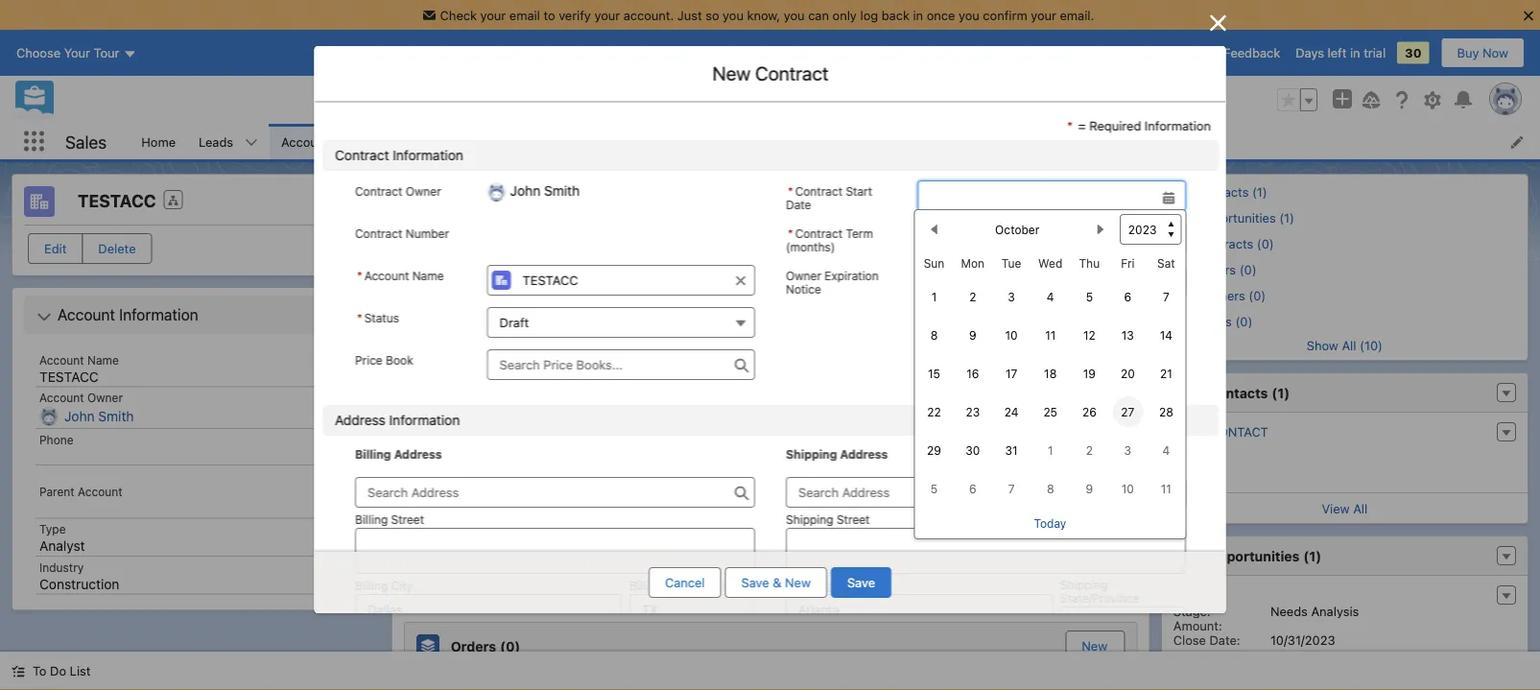 Task type: vqa. For each thing, say whether or not it's contained in the screenshot.


Task type: locate. For each thing, give the bounding box(es) containing it.
1 vertical spatial 11 button
[[1151, 473, 1182, 504]]

analyst
[[39, 538, 85, 554]]

text default image left to
[[12, 665, 25, 678]]

0 horizontal spatial test contact link
[[495, 331, 588, 346]]

account owner
[[39, 391, 123, 405]]

contract inside the '* contract start date'
[[795, 184, 843, 198]]

opportunities image up opportunities status
[[416, 403, 439, 426]]

contract up search... button
[[755, 62, 829, 84]]

1 you from the left
[[723, 8, 744, 22]]

1 save from the left
[[742, 576, 770, 590]]

leave feedback link
[[1187, 46, 1281, 60]]

contract
[[755, 62, 829, 84], [335, 147, 389, 163], [355, 184, 402, 198], [795, 184, 843, 198], [355, 227, 402, 240], [795, 227, 843, 240]]

(10)
[[1361, 338, 1384, 352]]

email cell
[[859, 292, 974, 325]]

contract down 'date'
[[795, 227, 843, 240]]

cell down opportunities status
[[454, 460, 485, 493]]

• up "* status draft" at the left top of page
[[451, 266, 457, 279]]

11 left phone:
[[1162, 482, 1172, 495]]

2 for left 2 button
[[970, 290, 977, 303]]

4 new button from the top
[[1067, 632, 1123, 661]]

view all link for title
[[404, 351, 1137, 382]]

contact for test contact
[[529, 331, 588, 345]]

cases image
[[1174, 314, 1187, 327]]

billing left contracts icon
[[355, 579, 388, 592]]

Shipping City text field
[[786, 594, 1053, 625]]

3 inside sales tab panel
[[510, 266, 517, 279]]

item for phone
[[425, 266, 448, 279]]

can
[[809, 8, 830, 22]]

opportunities up details link
[[484, 134, 564, 149]]

sales tab
[[583, 191, 624, 209]]

smith
[[98, 409, 134, 424]]

1 vertical spatial action cell
[[1089, 460, 1137, 493]]

action image up 13
[[1089, 292, 1137, 323]]

0 vertical spatial needs
[[633, 499, 670, 513]]

view
[[748, 360, 776, 374], [1322, 501, 1350, 516], [748, 528, 776, 542]]

october
[[996, 223, 1040, 236]]

0 vertical spatial updated
[[460, 266, 507, 279]]

1 button down "25" button
[[1036, 435, 1066, 466]]

1 horizontal spatial phone
[[751, 300, 790, 314]]

item down 'number'
[[425, 266, 448, 279]]

back
[[882, 8, 910, 22]]

2 vertical spatial owner
[[87, 391, 123, 405]]

view down the contacts grid
[[748, 360, 776, 374]]

* status draft
[[357, 311, 529, 330]]

* contract start date
[[786, 184, 872, 211]]

shipping down today
[[1060, 578, 1108, 591]]

orders (0) link
[[1197, 262, 1257, 277]]

0 vertical spatial 2 button
[[958, 281, 989, 312]]

11
[[1046, 328, 1056, 342], [1162, 482, 1172, 495]]

text default image for do
[[12, 665, 25, 678]]

test inside the contacts grid
[[495, 331, 526, 345]]

2 button down mon
[[958, 281, 989, 312]]

view all down the contacts grid
[[748, 360, 793, 374]]

1 vertical spatial contacts
[[1209, 385, 1269, 401]]

3 button down 27 on the right of page
[[1113, 435, 1144, 466]]

0 vertical spatial •
[[451, 266, 457, 279]]

add
[[951, 243, 974, 258]]

address for billing
[[394, 447, 442, 461]]

buy now
[[1458, 46, 1509, 60]]

4
[[1047, 290, 1055, 303], [1163, 444, 1171, 457]]

0 vertical spatial 6
[[1125, 290, 1132, 303]]

1 your from the left
[[481, 8, 506, 22]]

partners image
[[1174, 288, 1187, 302]]

opportunities inside sales tab panel
[[451, 407, 542, 423]]

1 vertical spatial analysis
[[1312, 604, 1360, 618]]

needs inside needs analysis amount: close date:
[[1271, 604, 1308, 618]]

save up shipping city text box
[[848, 576, 876, 590]]

•
[[451, 266, 457, 279], [451, 434, 457, 447]]

cell left draft
[[454, 292, 485, 325]]

10 for top 10 button
[[1006, 328, 1018, 342]]

1 horizontal spatial 8 button
[[1036, 473, 1066, 504]]

test contact element
[[1162, 421, 1528, 486]]

contact inside test contact title: email: phone:
[[1210, 424, 1269, 439]]

1 vertical spatial test
[[495, 331, 526, 345]]

account for name
[[39, 353, 84, 367]]

1 vertical spatial contact
[[1210, 424, 1269, 439]]

amount cell
[[828, 460, 943, 493]]

* inside the '* contract start date'
[[788, 184, 793, 198]]

name inside name button
[[493, 300, 529, 314]]

contact for test contact title: email: phone:
[[1210, 424, 1269, 439]]

orders image down contracts image
[[1174, 262, 1187, 276]]

contract left the start
[[795, 184, 843, 198]]

analysis inside opportunities grid
[[674, 499, 722, 513]]

1 horizontal spatial opportunities (1)
[[1209, 548, 1322, 564]]

1 street from the left
[[391, 513, 424, 526]]

account up account owner
[[39, 353, 84, 367]]

shipping up amount
[[786, 447, 837, 461]]

city
[[391, 579, 412, 592], [837, 579, 858, 592]]

30 inside button
[[966, 444, 981, 457]]

1 vertical spatial to
[[977, 243, 989, 258]]

state/province down today button
[[1060, 591, 1139, 605]]

1 horizontal spatial 2
[[1087, 444, 1094, 457]]

edit button
[[28, 233, 83, 264]]

0 vertical spatial 11
[[1046, 328, 1056, 342]]

test inside test contact title: email: phone:
[[1176, 424, 1207, 439]]

21
[[1161, 367, 1173, 380]]

action cell
[[1089, 292, 1137, 325], [1089, 460, 1137, 493]]

list
[[130, 124, 1541, 159]]

1 vertical spatial item
[[425, 434, 448, 447]]

0 horizontal spatial 3 button
[[997, 281, 1027, 312]]

reports
[[910, 134, 955, 149]]

john smith
[[64, 409, 134, 424]]

forecasts link
[[700, 124, 780, 159]]

9 down 26 button at the bottom right
[[1086, 482, 1094, 495]]

billing down the address information
[[355, 447, 391, 461]]

4 button up phone:
[[1151, 435, 1182, 466]]

contacts image
[[1174, 184, 1187, 198]]

edit type image
[[337, 539, 351, 553]]

confirm
[[983, 8, 1028, 22]]

19 button
[[1075, 358, 1105, 389]]

street for billing street
[[391, 513, 424, 526]]

owner down (months)
[[786, 269, 821, 282]]

7 button up cases image
[[1151, 281, 1182, 312]]

text default image up account name
[[36, 309, 52, 325]]

contacts image up 28
[[1174, 381, 1197, 404]]

information for account information
[[119, 306, 199, 324]]

opportunity name
[[493, 468, 607, 482]]

1 action image from the top
[[1089, 292, 1137, 323]]

contract up 'contract owner'
[[335, 147, 389, 163]]

2 horizontal spatial (1)
[[1304, 548, 1322, 564]]

19
[[1084, 367, 1096, 380]]

2 horizontal spatial you
[[959, 8, 980, 22]]

analysis down stage "cell"
[[674, 499, 722, 513]]

minutes
[[520, 266, 563, 279]]

24 button
[[997, 397, 1027, 427]]

action image inside opportunities grid
[[1089, 460, 1137, 491]]

2 for the right 2 button
[[1087, 444, 1094, 457]]

close date cell
[[943, 460, 1089, 493]]

0 vertical spatial 5 button
[[1075, 281, 1105, 312]]

11 down the title cell
[[1046, 328, 1056, 342]]

view all
[[748, 360, 793, 374], [1322, 501, 1368, 516], [748, 528, 793, 542]]

0 vertical spatial 10
[[1006, 328, 1018, 342]]

opportunities up needs analysis amount: close date: on the right bottom of the page
[[1209, 548, 1300, 564]]

text default image
[[1187, 135, 1200, 149], [36, 309, 52, 325], [12, 665, 25, 678]]

start
[[846, 184, 872, 198]]

0 vertical spatial to
[[544, 8, 556, 22]]

sales left home link
[[65, 131, 107, 152]]

0 vertical spatial orders image
[[1174, 262, 1187, 276]]

0 vertical spatial opportunities image
[[416, 403, 439, 426]]

information
[[1145, 118, 1211, 132], [392, 147, 463, 163], [119, 306, 199, 324], [389, 412, 460, 428]]

1 horizontal spatial contacts image
[[1174, 381, 1197, 404]]

account inside dropdown button
[[58, 306, 115, 324]]

0 horizontal spatial 4 button
[[1036, 281, 1066, 312]]

None text field
[[918, 180, 1186, 211], [918, 223, 1186, 253], [918, 180, 1186, 211], [918, 223, 1186, 253]]

0 horizontal spatial 1 button
[[919, 281, 950, 312]]

5
[[1086, 290, 1094, 303], [931, 482, 938, 495]]

10
[[1006, 328, 1018, 342], [1122, 482, 1135, 495]]

18
[[1045, 367, 1057, 380]]

list item
[[1082, 124, 1209, 159]]

0 vertical spatial 5
[[1086, 290, 1094, 303]]

information for address information
[[389, 412, 460, 428]]

new contract
[[712, 62, 829, 84]]

TESTACC text field
[[487, 265, 755, 296]]

0 horizontal spatial group
[[786, 180, 1187, 540]]

tab list
[[403, 180, 1137, 219]]

0 horizontal spatial 8 button
[[919, 320, 950, 350]]

6 down 'fri' on the top right of the page
[[1125, 290, 1132, 303]]

3 new button from the top
[[1067, 572, 1123, 601]]

1 vertical spatial 4
[[1163, 444, 1171, 457]]

7 button down 31
[[997, 473, 1027, 504]]

needs up 10/31/2023
[[1271, 604, 1308, 618]]

action image
[[1089, 292, 1137, 323], [1089, 460, 1137, 491]]

you right "once" in the top of the page
[[959, 8, 980, 22]]

to
[[544, 8, 556, 22], [977, 243, 989, 258]]

action cell up 13
[[1089, 292, 1137, 325]]

0 horizontal spatial contact
[[529, 331, 588, 345]]

shipping for shipping address
[[786, 447, 837, 461]]

3 button down tue
[[997, 281, 1027, 312]]

1 horizontal spatial to
[[977, 243, 989, 258]]

inverse image
[[1207, 12, 1230, 35]]

0 horizontal spatial ago
[[567, 266, 587, 279]]

10 left phone:
[[1122, 482, 1135, 495]]

view all link
[[404, 351, 1137, 382], [1162, 493, 1528, 523], [404, 519, 1137, 550]]

2 your from the left
[[595, 8, 620, 22]]

orders image
[[1174, 262, 1187, 276], [416, 635, 439, 658]]

3 for the topmost 3 'button'
[[1008, 290, 1016, 303]]

2 button down 26 button at the bottom right
[[1075, 435, 1105, 466]]

analysis up 10/31/2023
[[1312, 604, 1360, 618]]

item up row number image
[[425, 434, 448, 447]]

0 vertical spatial 3
[[510, 266, 517, 279]]

sales inside tab list
[[583, 191, 624, 209]]

opportunities up a
[[451, 407, 542, 423]]

book
[[386, 353, 413, 367]]

contacts grid
[[404, 292, 1137, 352]]

0 horizontal spatial (1)
[[546, 407, 564, 423]]

date
[[786, 198, 811, 211]]

4 button down wed
[[1036, 281, 1066, 312]]

in right left
[[1351, 46, 1361, 60]]

service link
[[762, 180, 814, 219]]

opportunities (1) inside sales tab panel
[[451, 407, 564, 423]]

you right so
[[723, 8, 744, 22]]

owner for account owner
[[87, 391, 123, 405]]

group
[[1278, 88, 1318, 111], [786, 180, 1187, 540]]

2 • from the top
[[451, 434, 457, 447]]

0 horizontal spatial 5
[[931, 482, 938, 495]]

contacts up 'contract owner'
[[384, 134, 436, 149]]

opportunities for 'opp1' element's opportunities image
[[1209, 548, 1300, 564]]

account up account name
[[58, 306, 115, 324]]

3 left minutes
[[510, 266, 517, 279]]

0 horizontal spatial city
[[391, 579, 412, 592]]

contact inside test contact link
[[529, 331, 588, 345]]

opportunities (1) for opportunities status
[[451, 407, 564, 423]]

1 button down sun
[[919, 281, 950, 312]]

3 button
[[997, 281, 1027, 312], [1113, 435, 1144, 466]]

7 left 'partners' icon
[[1164, 290, 1170, 303]]

6 button down '30' button
[[958, 473, 989, 504]]

leads link
[[187, 124, 245, 159]]

2 updated from the top
[[460, 434, 507, 447]]

text default image inside the to do list button
[[12, 665, 25, 678]]

shipping for shipping street
[[786, 513, 833, 526]]

Search Address text field
[[355, 477, 755, 508]]

2 horizontal spatial owner
[[786, 269, 821, 282]]

stage cell
[[625, 460, 828, 493]]

2 vertical spatial view
[[748, 528, 776, 542]]

(1) inside sales tab panel
[[546, 407, 564, 423]]

opportunities inside "link"
[[484, 134, 564, 149]]

2 button
[[958, 281, 989, 312], [1075, 435, 1105, 466]]

view all link down phone cell
[[404, 351, 1137, 382]]

calendar list item
[[600, 124, 700, 159]]

contact down contacts (1)
[[1210, 424, 1269, 439]]

*
[[1067, 118, 1073, 132], [1093, 134, 1099, 149], [788, 184, 793, 198], [788, 227, 793, 240], [357, 269, 362, 282], [357, 311, 362, 325]]

7 down 31
[[1009, 482, 1015, 495]]

test inside list item
[[1103, 134, 1133, 149]]

billing for billing address
[[355, 447, 391, 461]]

16
[[967, 367, 980, 380]]

save for save & new
[[742, 576, 770, 590]]

0 vertical spatial contacts
[[384, 134, 436, 149]]

title button
[[974, 292, 1089, 323]]

email
[[510, 8, 540, 22]]

updated for phone
[[460, 266, 507, 279]]

2 vertical spatial opportunities
[[1209, 548, 1300, 564]]

0 horizontal spatial 6 button
[[958, 473, 989, 504]]

1 vertical spatial updated
[[460, 434, 507, 447]]

1 updated from the top
[[460, 266, 507, 279]]

1 horizontal spatial text default image
[[36, 309, 52, 325]]

1 vertical spatial action image
[[1089, 460, 1137, 491]]

* inside list item
[[1093, 134, 1099, 149]]

0 vertical spatial (0)
[[520, 579, 540, 595]]

2 action image from the top
[[1089, 460, 1137, 491]]

billing left cancel
[[629, 579, 662, 592]]

type
[[39, 523, 66, 536]]

1 horizontal spatial test contact link
[[1176, 424, 1269, 440]]

state/province for shipping
[[1060, 591, 1139, 605]]

billing up billing city
[[355, 513, 388, 526]]

just
[[678, 8, 702, 22]]

view all down opportunities grid
[[748, 528, 793, 542]]

action image inside the contacts grid
[[1089, 292, 1137, 323]]

Status, Draft button
[[487, 307, 755, 338]]

* account name
[[357, 269, 444, 282]]

cell
[[454, 292, 485, 325], [743, 325, 859, 351], [859, 325, 974, 351], [974, 325, 1089, 351], [454, 460, 485, 493], [828, 493, 943, 519], [1089, 493, 1137, 519]]

1 horizontal spatial 1 button
[[1036, 435, 1066, 466]]

phone cell
[[743, 292, 859, 325]]

2 item from the top
[[425, 434, 448, 447]]

* inside "* status draft"
[[357, 311, 362, 325]]

28
[[1160, 405, 1174, 419]]

you left can
[[784, 8, 805, 22]]

test contact link up the title:
[[1176, 424, 1269, 440]]

1 horizontal spatial your
[[595, 8, 620, 22]]

(0) for contracts (0)
[[520, 579, 540, 595]]

john
[[64, 409, 95, 424]]

updated left minutes
[[460, 266, 507, 279]]

updated for opportunity name
[[460, 434, 507, 447]]

number
[[405, 227, 449, 240]]

contract inside the * contract term (months)
[[795, 227, 843, 240]]

contacts image for "test contact" element on the right bottom of the page
[[1174, 381, 1197, 404]]

(0) down billing street text field
[[520, 579, 540, 595]]

9 button down 26 button at the bottom right
[[1075, 473, 1105, 504]]

1 vertical spatial in
[[1351, 46, 1361, 60]]

0 vertical spatial phone
[[751, 300, 790, 314]]

title
[[981, 300, 1009, 314]]

* for * contract term (months)
[[788, 227, 793, 240]]

0 vertical spatial action cell
[[1089, 292, 1137, 325]]

opportunities (1)
[[1197, 210, 1295, 225]]

dashboards link
[[780, 124, 873, 159]]

all left (10)
[[1343, 338, 1357, 352]]

stage button
[[625, 460, 828, 491]]

action image for 1st action cell from the top
[[1089, 292, 1137, 323]]

0 horizontal spatial sales
[[65, 131, 107, 152]]

1 horizontal spatial 30
[[1406, 46, 1422, 60]]

log
[[861, 8, 879, 22]]

0 vertical spatial 7 button
[[1151, 281, 1182, 312]]

leads
[[199, 134, 233, 149]]

close
[[1174, 633, 1207, 647]]

1 vertical spatial 7 button
[[997, 473, 1027, 504]]

2 vertical spatial (1)
[[1304, 548, 1322, 564]]

opportunities (1) up a
[[451, 407, 564, 423]]

testacc
[[78, 191, 156, 211], [39, 369, 99, 385]]

information up activity
[[392, 147, 463, 163]]

1 vertical spatial (0)
[[500, 638, 520, 654]]

october grid
[[915, 249, 1186, 508]]

1 horizontal spatial 5 button
[[1075, 281, 1105, 312]]

0 horizontal spatial 7 button
[[997, 473, 1027, 504]]

save left &
[[742, 576, 770, 590]]

7 button
[[1151, 281, 1182, 312], [997, 473, 1027, 504]]

1 city from the left
[[391, 579, 412, 592]]

ago right minutes
[[567, 266, 587, 279]]

testacc down account name
[[39, 369, 99, 385]]

opportunities image for 'opp1' element
[[1174, 544, 1197, 567]]

1 action cell from the top
[[1089, 292, 1137, 325]]

opportunities grid
[[404, 460, 1137, 520]]

27 button
[[1113, 397, 1144, 427]]

contacts inside list item
[[384, 134, 436, 149]]

1 • from the top
[[451, 266, 457, 279]]

analysis for needs analysis
[[674, 499, 722, 513]]

view all down "test contact" element on the right bottom of the page
[[1322, 501, 1368, 516]]

0 horizontal spatial owner
[[87, 391, 123, 405]]

25 button
[[1036, 397, 1066, 427]]

2 horizontal spatial address
[[840, 447, 888, 461]]

1 vertical spatial •
[[451, 434, 457, 447]]

test contact title: email: phone:
[[1174, 424, 1269, 484]]

0 horizontal spatial your
[[481, 8, 506, 22]]

9 for 9 "button" to the bottom
[[1086, 482, 1094, 495]]

0 horizontal spatial opportunities (1)
[[451, 407, 564, 423]]

1 vertical spatial opportunities (1)
[[1209, 548, 1322, 564]]

group containing contract start date
[[786, 180, 1187, 540]]

buy now button
[[1442, 38, 1526, 68]]

1 horizontal spatial 11
[[1162, 482, 1172, 495]]

2
[[970, 290, 977, 303], [1087, 444, 1094, 457]]

1 down the 25
[[1048, 444, 1054, 457]]

your right verify
[[595, 8, 620, 22]]

2 vertical spatial view all
[[748, 528, 793, 542]]

opportunities status
[[416, 434, 460, 447]]

cancel
[[665, 576, 705, 590]]

6 down '30' button
[[970, 482, 977, 495]]

4 down wed
[[1047, 290, 1055, 303]]

needs inside opportunities grid
[[633, 499, 670, 513]]

state/province up billing state/province text field
[[665, 579, 744, 592]]

partners (0)
[[1197, 288, 1267, 302]]

orders image left orders
[[416, 635, 439, 658]]

name down seconds
[[571, 468, 607, 482]]

0 vertical spatial analysis
[[674, 499, 722, 513]]

30
[[1406, 46, 1422, 60], [966, 444, 981, 457]]

0 vertical spatial 4 button
[[1036, 281, 1066, 312]]

save for save
[[848, 576, 876, 590]]

0 horizontal spatial street
[[391, 513, 424, 526]]

1 vertical spatial 8 button
[[1036, 473, 1066, 504]]

notice
[[786, 282, 821, 296]]

few
[[520, 434, 539, 447]]

0 horizontal spatial contacts
[[384, 134, 436, 149]]

state/province for billing
[[665, 579, 744, 592]]

10 down title
[[1006, 328, 1018, 342]]

* inside the * contract term (months)
[[788, 227, 793, 240]]

1 vertical spatial group
[[786, 180, 1187, 540]]

to right email
[[544, 8, 556, 22]]

billing for billing city
[[355, 579, 388, 592]]

street down amount
[[837, 513, 870, 526]]

30 down 23
[[966, 444, 981, 457]]

row number image
[[404, 460, 454, 491]]

cell down amount button
[[828, 493, 943, 519]]

test contact link inside the contacts grid
[[495, 331, 588, 346]]

8 button
[[919, 320, 950, 350], [1036, 473, 1066, 504]]

contacts image
[[416, 235, 439, 258], [1174, 381, 1197, 404]]

9 button
[[958, 320, 989, 350], [1075, 473, 1105, 504]]

sales tab panel
[[403, 219, 1137, 690]]

account for owner
[[39, 391, 84, 405]]

0 vertical spatial contacts image
[[416, 235, 439, 258]]

1 item from the top
[[425, 266, 448, 279]]

1 horizontal spatial 3
[[1008, 290, 1016, 303]]

information inside account information dropdown button
[[119, 306, 199, 324]]

ago right seconds
[[591, 434, 611, 447]]

partners (0) link
[[1197, 288, 1267, 303]]

* up (months)
[[788, 184, 793, 198]]

0 vertical spatial 11 button
[[1036, 320, 1066, 350]]

10 for bottom 10 button
[[1122, 482, 1135, 495]]

2 save from the left
[[848, 576, 876, 590]]

term
[[846, 227, 873, 240]]

october alert
[[996, 223, 1040, 236]]

2 new button from the top
[[1067, 403, 1125, 434]]

22 button
[[919, 397, 950, 427]]

phone down notice
[[751, 300, 790, 314]]

text default image inside account information dropdown button
[[36, 309, 52, 325]]

fri
[[1122, 256, 1135, 270]]

2 city from the left
[[837, 579, 858, 592]]

shipping inside shipping state/province
[[1060, 578, 1108, 591]]

2 street from the left
[[837, 513, 870, 526]]

0 vertical spatial test contact link
[[495, 331, 588, 346]]

opportunities
[[484, 134, 564, 149], [451, 407, 542, 423], [1209, 548, 1300, 564]]

1 down 'number'
[[416, 266, 421, 279]]

opportunities image
[[416, 403, 439, 426], [1174, 544, 1197, 567]]

1 vertical spatial ago
[[591, 434, 611, 447]]

dashboards list item
[[780, 124, 898, 159]]

orders image for orders
[[416, 635, 439, 658]]

analysis inside needs analysis amount: close date:
[[1312, 604, 1360, 618]]

city for billing city
[[391, 579, 412, 592]]

1 item • updated 3 minutes ago
[[416, 266, 587, 279]]

8 up today button
[[1047, 482, 1055, 495]]

contacts (1)
[[1197, 184, 1268, 199]]

0 vertical spatial 8
[[931, 328, 938, 342]]

opportunity name cell
[[485, 460, 625, 493]]

1 vertical spatial 7
[[1009, 482, 1015, 495]]

(1) for stage:
[[1304, 548, 1322, 564]]

1 horizontal spatial address
[[394, 447, 442, 461]]



Task type: describe. For each thing, give the bounding box(es) containing it.
* for * contract start date
[[788, 184, 793, 198]]

2 action cell from the top
[[1089, 460, 1137, 493]]

contracts (0)
[[451, 579, 540, 595]]

all down shipping street
[[779, 528, 793, 542]]

billing for billing state/province
[[629, 579, 662, 592]]

check
[[440, 8, 477, 22]]

3 you from the left
[[959, 8, 980, 22]]

sat
[[1158, 256, 1176, 270]]

name button
[[485, 292, 743, 323]]

contracts image
[[416, 575, 439, 598]]

parent account
[[39, 485, 123, 498]]

1 horizontal spatial group
[[1278, 88, 1318, 111]]

contacts for contacts
[[384, 134, 436, 149]]

stage:
[[1174, 604, 1211, 618]]

1 new button from the top
[[1067, 235, 1125, 266]]

save & new button
[[725, 567, 828, 598]]

contract owner
[[355, 184, 441, 198]]

price book
[[355, 353, 413, 367]]

1 horizontal spatial 4
[[1163, 444, 1171, 457]]

contract number
[[355, 227, 449, 240]]

0 vertical spatial 3 button
[[997, 281, 1027, 312]]

days left in trial
[[1296, 46, 1387, 60]]

(1) for title:
[[1272, 385, 1290, 401]]

item for opportunity name
[[425, 434, 448, 447]]

shipping state/province
[[1060, 578, 1139, 605]]

• for phone
[[451, 266, 457, 279]]

opp1 link
[[495, 499, 526, 514]]

activity link
[[415, 180, 467, 219]]

add to campaign
[[951, 243, 1051, 258]]

john smith link
[[64, 409, 134, 425]]

all down the contacts grid
[[779, 360, 793, 374]]

1 vertical spatial 4 button
[[1151, 435, 1182, 466]]

27
[[1122, 405, 1135, 419]]

test for test contact title: email: phone:
[[1176, 424, 1207, 439]]

amount:
[[1174, 618, 1223, 633]]

1 horizontal spatial 7 button
[[1151, 281, 1182, 312]]

1 vertical spatial 1 button
[[1036, 435, 1066, 466]]

edit
[[44, 241, 67, 256]]

analysis for needs analysis amount: close date:
[[1312, 604, 1360, 618]]

quotes list item
[[992, 124, 1082, 159]]

view all link for amount
[[404, 519, 1137, 550]]

text default image for information
[[36, 309, 52, 325]]

opportunity name button
[[485, 460, 625, 491]]

opportunities for opportunities image associated with opportunities status
[[451, 407, 542, 423]]

view all for amount
[[748, 528, 793, 542]]

delete
[[98, 241, 136, 256]]

3 for 3 'button' to the bottom
[[1125, 444, 1132, 457]]

12
[[1084, 328, 1096, 342]]

31 button
[[997, 435, 1027, 466]]

all down "test contact" element on the right bottom of the page
[[1354, 501, 1368, 516]]

accounts
[[281, 134, 336, 149]]

title cell
[[974, 292, 1089, 325]]

1 vertical spatial 6 button
[[958, 473, 989, 504]]

(0) for orders (0)
[[500, 638, 520, 654]]

cell down title button
[[974, 325, 1089, 351]]

list containing home
[[130, 124, 1541, 159]]

shipping for shipping state/province
[[1060, 578, 1108, 591]]

quotes
[[1003, 134, 1045, 149]]

1 horizontal spatial ago
[[591, 434, 611, 447]]

account image
[[24, 186, 55, 217]]

29
[[928, 444, 942, 457]]

Billing State/Province text field
[[629, 594, 755, 625]]

do
[[50, 664, 66, 678]]

* contract term (months)
[[786, 227, 873, 253]]

• for opportunity name
[[451, 434, 457, 447]]

calendar
[[612, 134, 664, 149]]

owner inside 'owner expiration notice'
[[786, 269, 821, 282]]

opportunities link
[[473, 124, 575, 159]]

Price Book text field
[[487, 349, 755, 380]]

0 vertical spatial sales
[[65, 131, 107, 152]]

3 your from the left
[[1031, 8, 1057, 22]]

0 vertical spatial 1 button
[[919, 281, 950, 312]]

13
[[1122, 328, 1135, 342]]

name cell
[[485, 292, 743, 325]]

opp1 element
[[1162, 584, 1528, 649]]

20
[[1121, 367, 1136, 380]]

contract down 'contract owner'
[[355, 227, 402, 240]]

contacts status
[[416, 266, 460, 279]]

opportunities list item
[[473, 124, 600, 159]]

15
[[928, 367, 941, 380]]

row number cell
[[404, 460, 454, 493]]

a
[[510, 434, 516, 447]]

17
[[1006, 367, 1018, 380]]

0 horizontal spatial 11
[[1046, 328, 1056, 342]]

21 button
[[1151, 358, 1182, 389]]

quotes link
[[992, 124, 1057, 159]]

Shipping Street text field
[[786, 528, 1186, 574]]

contacts link
[[372, 124, 448, 159]]

tab list containing activity
[[403, 180, 1137, 219]]

0 horizontal spatial 7
[[1009, 482, 1015, 495]]

1 horizontal spatial 11 button
[[1151, 473, 1182, 504]]

industry
[[39, 561, 84, 574]]

name inside the opportunity name button
[[571, 468, 607, 482]]

1 vertical spatial 9 button
[[1075, 473, 1105, 504]]

home
[[141, 134, 176, 149]]

0 vertical spatial 9 button
[[958, 320, 989, 350]]

0 vertical spatial text default image
[[1187, 135, 1200, 149]]

0 vertical spatial 6 button
[[1113, 281, 1144, 312]]

cell right today button
[[1089, 493, 1137, 519]]

0 horizontal spatial in
[[914, 8, 924, 22]]

view all for title
[[748, 360, 793, 374]]

account up status
[[364, 269, 409, 282]]

name up account owner
[[87, 353, 119, 367]]

billing city
[[355, 579, 412, 592]]

home link
[[130, 124, 187, 159]]

address for shipping
[[840, 447, 888, 461]]

forecasts
[[712, 134, 769, 149]]

details
[[501, 191, 549, 209]]

1 vertical spatial 11
[[1162, 482, 1172, 495]]

city for shipping city
[[837, 579, 858, 592]]

* for * test qt
[[1093, 134, 1099, 149]]

information up qt
[[1145, 118, 1211, 132]]

opportunities (1) for 'opp1' element
[[1209, 548, 1322, 564]]

qt
[[1136, 134, 1153, 149]]

17 button
[[997, 358, 1027, 389]]

to inside button
[[977, 243, 989, 258]]

1 horizontal spatial 6
[[1125, 290, 1132, 303]]

opportunities image
[[1174, 210, 1187, 224]]

0 vertical spatial ago
[[567, 266, 587, 279]]

14 button
[[1151, 320, 1182, 350]]

contacts (1)
[[1209, 385, 1290, 401]]

29 button
[[919, 435, 950, 466]]

contract down the contract information
[[355, 184, 402, 198]]

billing state/province
[[629, 579, 744, 592]]

0 horizontal spatial 6
[[970, 482, 977, 495]]

cell down phone 'button'
[[743, 325, 859, 351]]

orders image for orders (0)
[[1174, 262, 1187, 276]]

search...
[[586, 93, 637, 107]]

0 horizontal spatial to
[[544, 8, 556, 22]]

contracts
[[451, 579, 516, 595]]

test contact
[[495, 331, 588, 345]]

account right parent
[[78, 485, 123, 498]]

show all (10) link
[[1307, 338, 1384, 352]]

9 for topmost 9 "button"
[[970, 328, 977, 342]]

1 horizontal spatial 7
[[1164, 290, 1170, 303]]

seconds
[[542, 434, 588, 447]]

0 horizontal spatial 11 button
[[1036, 320, 1066, 350]]

0 horizontal spatial address
[[335, 412, 385, 428]]

needs for needs analysis
[[633, 499, 670, 513]]

1 vertical spatial view all
[[1322, 501, 1368, 516]]

20 button
[[1113, 358, 1144, 389]]

0 vertical spatial 30
[[1406, 46, 1422, 60]]

leads list item
[[187, 124, 270, 159]]

1 vertical spatial 8
[[1047, 482, 1055, 495]]

reports link
[[898, 124, 967, 159]]

14
[[1160, 328, 1173, 342]]

=
[[1078, 118, 1086, 132]]

billing for billing street
[[355, 513, 388, 526]]

1 vertical spatial 5
[[931, 482, 938, 495]]

1 vertical spatial view
[[1322, 501, 1350, 516]]

0 vertical spatial testacc
[[78, 191, 156, 211]]

account.
[[624, 8, 674, 22]]

required
[[1090, 118, 1141, 132]]

dashboards
[[792, 134, 862, 149]]

billing address
[[355, 447, 442, 461]]

needs for needs analysis amount: close date:
[[1271, 604, 1308, 618]]

contracts image
[[1174, 236, 1187, 250]]

26 button
[[1075, 397, 1105, 427]]

shipping street
[[786, 513, 870, 526]]

information for contract information
[[392, 147, 463, 163]]

left
[[1328, 46, 1347, 60]]

Billing City text field
[[355, 594, 622, 625]]

date:
[[1210, 633, 1241, 647]]

show
[[1307, 338, 1339, 352]]

leave feedback
[[1187, 46, 1281, 60]]

0 horizontal spatial 5 button
[[919, 473, 950, 504]]

22
[[928, 405, 942, 419]]

street for shipping street
[[837, 513, 870, 526]]

Billing Street text field
[[355, 528, 755, 574]]

2023-10-27 cell
[[1109, 393, 1148, 431]]

view all link down "test contact" element on the right bottom of the page
[[1162, 493, 1528, 523]]

* for * account name
[[357, 269, 362, 282]]

opportunities image for opportunities status
[[416, 403, 439, 426]]

orders (0)
[[451, 638, 520, 654]]

23
[[966, 405, 980, 419]]

sun
[[924, 256, 945, 270]]

0 horizontal spatial 8
[[931, 328, 938, 342]]

18 button
[[1036, 358, 1066, 389]]

construction
[[39, 576, 119, 592]]

view for amount
[[748, 528, 776, 542]]

1 vertical spatial 3 button
[[1113, 435, 1144, 466]]

list item containing *
[[1082, 124, 1209, 159]]

name down 'number'
[[412, 269, 444, 282]]

1 horizontal spatial 2 button
[[1075, 435, 1105, 466]]

account for information
[[58, 306, 115, 324]]

cell up 15 button at the right bottom
[[859, 325, 974, 351]]

1 vertical spatial testacc
[[39, 369, 99, 385]]

shipping for shipping city
[[786, 579, 833, 592]]

&
[[773, 576, 782, 590]]

contract information
[[335, 147, 463, 163]]

contacts image for contacts status
[[416, 235, 439, 258]]

1 vertical spatial test contact link
[[1176, 424, 1269, 440]]

0 vertical spatial 4
[[1047, 290, 1055, 303]]

email:
[[1174, 455, 1209, 469]]

accounts list item
[[270, 124, 372, 159]]

1 horizontal spatial in
[[1351, 46, 1361, 60]]

view for title
[[748, 360, 776, 374]]

* for * status draft
[[357, 311, 362, 325]]

contacts list item
[[372, 124, 473, 159]]

0 horizontal spatial 2 button
[[958, 281, 989, 312]]

1 down the address information
[[416, 434, 421, 447]]

0 vertical spatial 10 button
[[997, 320, 1027, 350]]

1 vertical spatial 10 button
[[1113, 473, 1144, 504]]

0 horizontal spatial phone
[[39, 433, 74, 446]]

owner for contract owner
[[405, 184, 441, 198]]

opp1
[[495, 499, 526, 513]]

2 you from the left
[[784, 8, 805, 22]]

26
[[1083, 405, 1097, 419]]

phone:
[[1174, 469, 1214, 484]]

now
[[1483, 46, 1509, 60]]

1 item • updated a few seconds ago
[[416, 434, 611, 447]]

cases (0)
[[1197, 314, 1253, 328]]

know,
[[747, 8, 781, 22]]

contacts for contacts (1)
[[1209, 385, 1269, 401]]

phone inside phone 'button'
[[751, 300, 790, 314]]

test for test contact
[[495, 331, 526, 345]]

reports list item
[[898, 124, 992, 159]]

status
[[364, 311, 399, 325]]

action image for 1st action cell from the bottom of the sales tab panel
[[1089, 460, 1137, 491]]

* for * = required information
[[1067, 118, 1073, 132]]

buy
[[1458, 46, 1480, 60]]

1 down sun
[[932, 290, 937, 303]]



